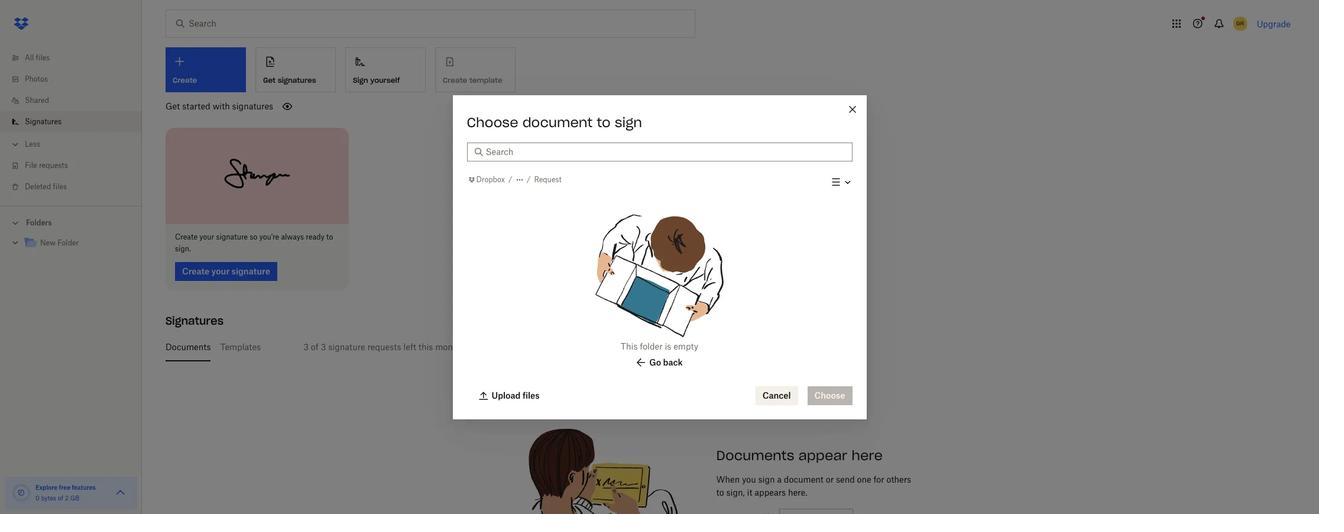 Task type: vqa. For each thing, say whether or not it's contained in the screenshot.
809
no



Task type: locate. For each thing, give the bounding box(es) containing it.
3 of 3 signature requests left this month. signing yourself is unlimited.
[[304, 342, 580, 352]]

documents inside tab list
[[166, 342, 211, 352]]

here
[[852, 447, 883, 464]]

0 vertical spatial requests
[[39, 161, 68, 170]]

1 horizontal spatial to
[[597, 114, 611, 130]]

file requests
[[25, 161, 68, 170]]

1 vertical spatial files
[[53, 182, 67, 191]]

tab list containing documents
[[166, 333, 1296, 361]]

others
[[887, 474, 912, 484]]

here.
[[789, 487, 808, 497]]

or
[[826, 474, 834, 484]]

/
[[509, 175, 513, 184], [527, 175, 531, 184]]

signatures inside button
[[278, 76, 316, 84]]

is inside choose document to sign dialog
[[665, 341, 672, 351]]

it
[[748, 487, 753, 497]]

signing
[[465, 342, 496, 352]]

dropbox image
[[9, 12, 33, 35]]

signatures inside list item
[[25, 117, 62, 126]]

0 vertical spatial sign
[[615, 114, 642, 130]]

upload
[[492, 390, 521, 400]]

0 horizontal spatial to
[[327, 232, 333, 241]]

documents tab
[[166, 333, 211, 361]]

list
[[0, 40, 142, 206]]

0 horizontal spatial get
[[166, 101, 180, 111]]

1 vertical spatial to
[[327, 232, 333, 241]]

1 vertical spatial sign
[[759, 474, 775, 484]]

0 horizontal spatial is
[[532, 342, 538, 352]]

deleted
[[25, 182, 51, 191]]

1 vertical spatial of
[[58, 495, 63, 502]]

1 vertical spatial documents
[[717, 447, 795, 464]]

/ left 'request'
[[527, 175, 531, 184]]

2 vertical spatial files
[[523, 390, 540, 400]]

1 horizontal spatial sign
[[759, 474, 775, 484]]

0 horizontal spatial document
[[523, 114, 593, 130]]

is
[[665, 341, 672, 351], [532, 342, 538, 352]]

is up go back
[[665, 341, 672, 351]]

unlimited.
[[540, 342, 580, 352]]

1 horizontal spatial signature
[[328, 342, 365, 352]]

features
[[72, 484, 96, 491]]

/ for / request
[[527, 175, 531, 184]]

1 horizontal spatial yourself
[[498, 342, 529, 352]]

document
[[523, 114, 593, 130], [784, 474, 824, 484]]

files
[[36, 53, 50, 62], [53, 182, 67, 191], [523, 390, 540, 400]]

files right upload
[[523, 390, 540, 400]]

upgrade link
[[1258, 19, 1292, 29]]

1 horizontal spatial of
[[311, 342, 319, 352]]

a
[[778, 474, 782, 484]]

3
[[304, 342, 309, 352], [321, 342, 326, 352]]

signatures down shared
[[25, 117, 62, 126]]

files inside deleted files link
[[53, 182, 67, 191]]

files right all
[[36, 53, 50, 62]]

1 horizontal spatial documents
[[717, 447, 795, 464]]

explore
[[35, 484, 57, 491]]

1 horizontal spatial 3
[[321, 342, 326, 352]]

0 vertical spatial of
[[311, 342, 319, 352]]

go back button
[[620, 353, 700, 372]]

send
[[836, 474, 855, 484]]

0 horizontal spatial signatures
[[232, 101, 273, 111]]

empty
[[674, 341, 699, 351]]

yourself right signing
[[498, 342, 529, 352]]

go back
[[650, 357, 683, 367]]

sign yourself button
[[346, 47, 426, 92]]

list containing all files
[[0, 40, 142, 206]]

documents
[[166, 342, 211, 352], [717, 447, 795, 464]]

requests right the file
[[39, 161, 68, 170]]

folder
[[640, 341, 663, 351]]

1 horizontal spatial /
[[527, 175, 531, 184]]

0 horizontal spatial signatures
[[25, 117, 62, 126]]

upload files
[[492, 390, 540, 400]]

so
[[250, 232, 258, 241]]

0 vertical spatial files
[[36, 53, 50, 62]]

0 vertical spatial documents
[[166, 342, 211, 352]]

of inside explore free features 0 bytes of 2 gb
[[58, 495, 63, 502]]

signatures
[[25, 117, 62, 126], [166, 314, 224, 327]]

files for all files
[[36, 53, 50, 62]]

when
[[717, 474, 740, 484]]

you're
[[259, 232, 279, 241]]

deleted files
[[25, 182, 67, 191]]

create
[[175, 232, 198, 241]]

this
[[419, 342, 433, 352]]

of inside tab list
[[311, 342, 319, 352]]

0 vertical spatial signature
[[216, 232, 248, 241]]

0 vertical spatial to
[[597, 114, 611, 130]]

left
[[404, 342, 417, 352]]

month.
[[436, 342, 463, 352]]

your
[[200, 232, 214, 241]]

1 horizontal spatial get
[[263, 76, 276, 84]]

2 vertical spatial to
[[717, 487, 725, 497]]

0 horizontal spatial requests
[[39, 161, 68, 170]]

choose document to sign
[[467, 114, 642, 130]]

1 vertical spatial document
[[784, 474, 824, 484]]

folder
[[58, 238, 79, 247]]

for
[[874, 474, 885, 484]]

this
[[621, 341, 638, 351]]

0 vertical spatial get
[[263, 76, 276, 84]]

get left started
[[166, 101, 180, 111]]

choose
[[467, 114, 519, 130]]

1 / from the left
[[509, 175, 513, 184]]

files inside all files link
[[36, 53, 50, 62]]

free
[[59, 484, 70, 491]]

1 horizontal spatial requests
[[368, 342, 401, 352]]

less image
[[9, 138, 21, 150]]

sign
[[615, 114, 642, 130], [759, 474, 775, 484]]

signatures list item
[[0, 111, 142, 133]]

0 horizontal spatial sign
[[615, 114, 642, 130]]

1 vertical spatial yourself
[[498, 342, 529, 352]]

to inside dialog
[[597, 114, 611, 130]]

sign left a
[[759, 474, 775, 484]]

tab list
[[166, 333, 1296, 361]]

get up get started with signatures
[[263, 76, 276, 84]]

2 / from the left
[[527, 175, 531, 184]]

2 horizontal spatial files
[[523, 390, 540, 400]]

signatures up documents tab
[[166, 314, 224, 327]]

yourself
[[370, 76, 400, 84], [498, 342, 529, 352]]

go
[[650, 357, 662, 367]]

new
[[40, 238, 56, 247]]

0
[[35, 495, 39, 502]]

1 horizontal spatial is
[[665, 341, 672, 351]]

files right deleted
[[53, 182, 67, 191]]

0 horizontal spatial 3
[[304, 342, 309, 352]]

1 vertical spatial signature
[[328, 342, 365, 352]]

1 horizontal spatial signatures
[[278, 76, 316, 84]]

0 horizontal spatial /
[[509, 175, 513, 184]]

2
[[65, 495, 69, 502]]

0 vertical spatial signatures
[[278, 76, 316, 84]]

1 vertical spatial get
[[166, 101, 180, 111]]

sign up search text box
[[615, 114, 642, 130]]

yourself inside button
[[370, 76, 400, 84]]

signatures
[[278, 76, 316, 84], [232, 101, 273, 111]]

get for get signatures
[[263, 76, 276, 84]]

to
[[597, 114, 611, 130], [327, 232, 333, 241], [717, 487, 725, 497]]

/ right dropbox
[[509, 175, 513, 184]]

signature
[[216, 232, 248, 241], [328, 342, 365, 352]]

ready
[[306, 232, 325, 241]]

0 horizontal spatial files
[[36, 53, 50, 62]]

started
[[182, 101, 211, 111]]

of
[[311, 342, 319, 352], [58, 495, 63, 502]]

is left unlimited.
[[532, 342, 538, 352]]

get for get started with signatures
[[166, 101, 180, 111]]

requests inside list
[[39, 161, 68, 170]]

shared link
[[9, 90, 142, 111]]

0 horizontal spatial of
[[58, 495, 63, 502]]

0 vertical spatial signatures
[[25, 117, 62, 126]]

file requests link
[[9, 155, 142, 176]]

back
[[664, 357, 683, 367]]

documents up you
[[717, 447, 795, 464]]

documents left templates
[[166, 342, 211, 352]]

explore free features 0 bytes of 2 gb
[[35, 484, 96, 502]]

0 horizontal spatial documents
[[166, 342, 211, 352]]

0 horizontal spatial yourself
[[370, 76, 400, 84]]

get
[[263, 76, 276, 84], [166, 101, 180, 111]]

get inside button
[[263, 76, 276, 84]]

files inside upload files button
[[523, 390, 540, 400]]

0 horizontal spatial signature
[[216, 232, 248, 241]]

1 horizontal spatial signatures
[[166, 314, 224, 327]]

get signatures button
[[256, 47, 336, 92]]

2 horizontal spatial to
[[717, 487, 725, 497]]

bytes
[[41, 495, 56, 502]]

/ for /
[[509, 175, 513, 184]]

1 horizontal spatial files
[[53, 182, 67, 191]]

0 vertical spatial document
[[523, 114, 593, 130]]

document up 'request'
[[523, 114, 593, 130]]

to inside 'create your signature so you're always ready to sign.'
[[327, 232, 333, 241]]

to inside when you sign a document or send one for others to sign, it appears here.
[[717, 487, 725, 497]]

document up here.
[[784, 474, 824, 484]]

documents appear here
[[717, 447, 883, 464]]

requests left left
[[368, 342, 401, 352]]

yourself right sign
[[370, 76, 400, 84]]

1 vertical spatial requests
[[368, 342, 401, 352]]

0 vertical spatial yourself
[[370, 76, 400, 84]]

1 horizontal spatial document
[[784, 474, 824, 484]]



Task type: describe. For each thing, give the bounding box(es) containing it.
photos
[[25, 75, 48, 83]]

with
[[213, 101, 230, 111]]

sign.
[[175, 244, 191, 253]]

new folder
[[40, 238, 79, 247]]

file
[[25, 161, 37, 170]]

sign yourself
[[353, 76, 400, 84]]

get started with signatures
[[166, 101, 273, 111]]

cancel button
[[756, 386, 798, 405]]

dropbox link
[[467, 174, 505, 186]]

shared
[[25, 96, 49, 105]]

folders
[[26, 218, 52, 227]]

this folder is empty
[[621, 341, 699, 351]]

document inside dialog
[[523, 114, 593, 130]]

when you sign a document or send one for others to sign, it appears here.
[[717, 474, 912, 497]]

deleted files link
[[9, 176, 142, 198]]

1 vertical spatial signatures
[[166, 314, 224, 327]]

appears
[[755, 487, 786, 497]]

get signatures
[[263, 76, 316, 84]]

sign,
[[727, 487, 745, 497]]

sign inside dialog
[[615, 114, 642, 130]]

quota usage element
[[12, 483, 31, 502]]

request link
[[535, 174, 562, 186]]

new folder link
[[24, 235, 133, 251]]

create your signature so you're always ready to sign.
[[175, 232, 333, 253]]

document inside when you sign a document or send one for others to sign, it appears here.
[[784, 474, 824, 484]]

files for deleted files
[[53, 182, 67, 191]]

templates
[[220, 342, 261, 352]]

less
[[25, 140, 40, 148]]

yourself inside tab list
[[498, 342, 529, 352]]

signature inside 'create your signature so you're always ready to sign.'
[[216, 232, 248, 241]]

sign inside when you sign a document or send one for others to sign, it appears here.
[[759, 474, 775, 484]]

1 vertical spatial signatures
[[232, 101, 273, 111]]

photos link
[[9, 69, 142, 90]]

files for upload files
[[523, 390, 540, 400]]

gb
[[70, 495, 79, 502]]

choose document to sign dialog
[[453, 95, 867, 419]]

documents for documents
[[166, 342, 211, 352]]

Search text field
[[486, 145, 846, 158]]

all files
[[25, 53, 50, 62]]

request
[[535, 175, 562, 184]]

signatures link
[[9, 111, 142, 133]]

1 3 from the left
[[304, 342, 309, 352]]

folders button
[[0, 214, 142, 231]]

/ request
[[527, 175, 562, 184]]

templates tab
[[220, 333, 261, 361]]

always
[[281, 232, 304, 241]]

you
[[742, 474, 756, 484]]

2 3 from the left
[[321, 342, 326, 352]]

upload files button
[[472, 386, 547, 405]]

all
[[25, 53, 34, 62]]

appear
[[799, 447, 848, 464]]

upgrade
[[1258, 19, 1292, 29]]

all files link
[[9, 47, 142, 69]]

documents for documents appear here
[[717, 447, 795, 464]]

sign
[[353, 76, 368, 84]]

dropbox
[[477, 175, 505, 184]]

cancel
[[763, 390, 791, 400]]

one
[[858, 474, 872, 484]]



